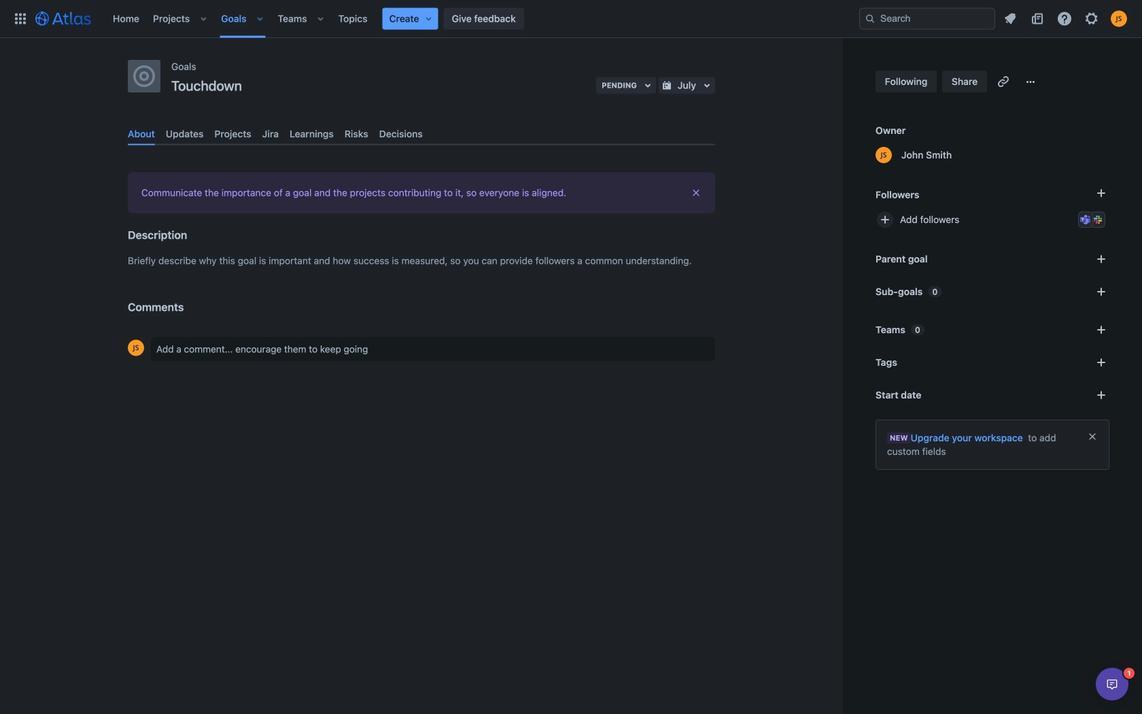 Task type: describe. For each thing, give the bounding box(es) containing it.
help image
[[1057, 11, 1073, 27]]

notifications image
[[1003, 11, 1019, 27]]

more icon image
[[1023, 73, 1039, 90]]

switch to... image
[[12, 11, 29, 27]]

msteams logo showing  channels are connected to this goal image
[[1081, 214, 1092, 225]]

1 vertical spatial close banner image
[[1088, 431, 1098, 442]]

add tag image
[[1094, 354, 1110, 371]]

add team image
[[1094, 322, 1110, 338]]

settings image
[[1084, 11, 1100, 27]]



Task type: locate. For each thing, give the bounding box(es) containing it.
0 vertical spatial close banner image
[[691, 188, 702, 198]]

add follower image
[[877, 212, 894, 228]]

1 horizontal spatial close banner image
[[1088, 431, 1098, 442]]

slack logo showing nan channels are connected to this goal image
[[1093, 214, 1104, 225]]

goal icon image
[[133, 65, 155, 87]]

close banner image
[[691, 188, 702, 198], [1088, 431, 1098, 442]]

top element
[[8, 0, 860, 38]]

Search field
[[860, 8, 996, 30]]

None search field
[[860, 8, 996, 30]]

add a follower image
[[1094, 185, 1110, 201]]

set start date image
[[1094, 387, 1110, 403]]

search image
[[865, 13, 876, 24]]

0 horizontal spatial close banner image
[[691, 188, 702, 198]]

tab list
[[122, 123, 721, 145]]

banner
[[0, 0, 1143, 38]]

account image
[[1111, 11, 1128, 27]]

dialog
[[1096, 668, 1129, 701]]



Task type: vqa. For each thing, say whether or not it's contained in the screenshot.
Add team icon
yes



